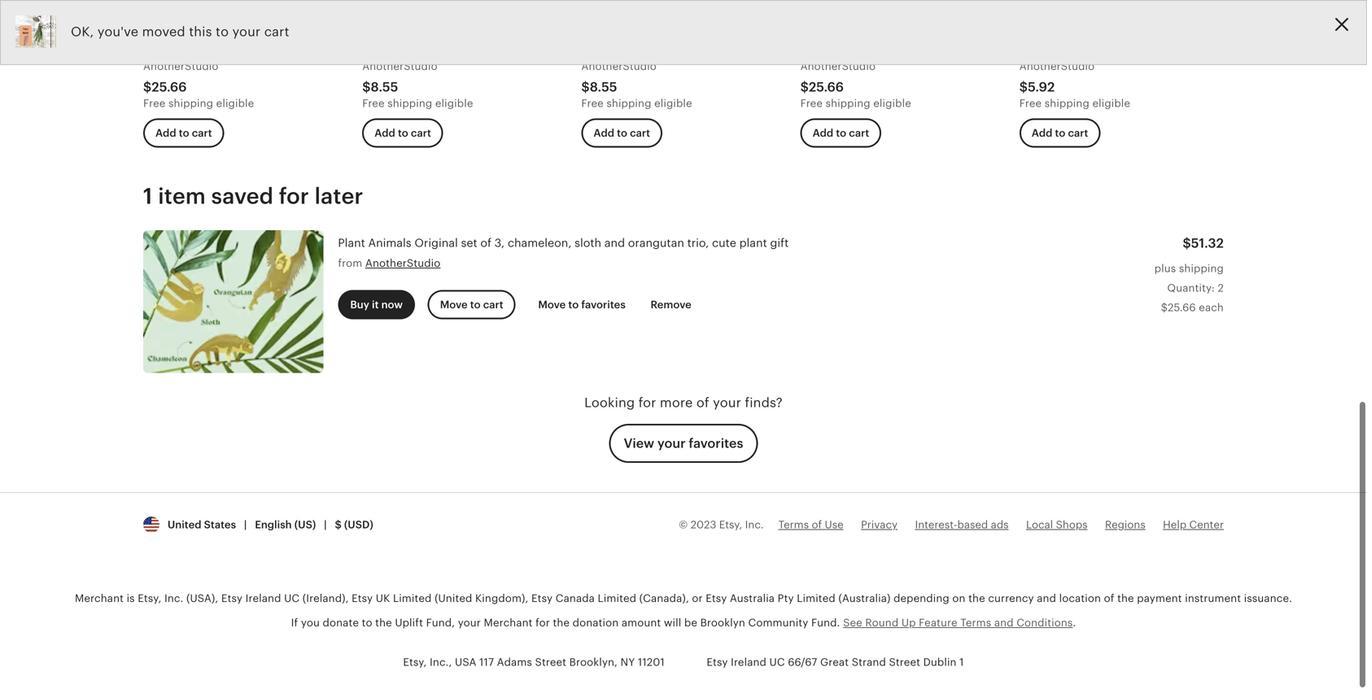 Task type: locate. For each thing, give the bounding box(es) containing it.
move for move to favorites
[[538, 299, 566, 311]]

and up conditions
[[1037, 592, 1056, 605]]

uc up if
[[284, 592, 300, 605]]

english
[[255, 519, 292, 531]]

favorites down the looking for more of your finds?
[[689, 436, 743, 451]]

8.55 for add to cart button related to plant animal decorations, cute houseplant gifts! image
[[371, 80, 398, 94]]

united
[[168, 519, 201, 531]]

3 free from the left
[[581, 97, 604, 109]]

will
[[664, 617, 681, 629]]

1 move from the left
[[440, 299, 468, 311]]

terms down on
[[960, 617, 991, 629]]

ok, you've moved this to your cart
[[71, 24, 289, 39]]

1 eligible from the left
[[216, 97, 254, 109]]

0 horizontal spatial favorites
[[581, 299, 626, 311]]

favorites for view your favorites
[[689, 436, 743, 451]]

2 vertical spatial for
[[536, 617, 550, 629]]

etsy, right is
[[138, 592, 161, 605]]

etsy
[[221, 592, 242, 605], [352, 592, 373, 605], [531, 592, 553, 605], [706, 592, 727, 605], [707, 656, 728, 668]]

1 horizontal spatial uc
[[769, 656, 785, 668]]

donation
[[573, 617, 619, 629]]

the left payment
[[1117, 592, 1134, 605]]

united states   |   english (us)   |   $ (usd)
[[162, 519, 373, 531]]

limited up donation
[[598, 592, 636, 605]]

orangutan
[[628, 236, 684, 249]]

plant animals original set of 3, chameleon, sloth and orangutan trio, cute plant gift image
[[143, 0, 348, 38]]

0 horizontal spatial anotherstudio $ 25.66 free shipping eligible
[[143, 60, 254, 109]]

of left 3, at the left top of the page
[[480, 236, 491, 249]]

0 horizontal spatial merchant
[[75, 592, 124, 605]]

for up etsy, inc., usa 117 adams street brooklyn, ny 11201
[[536, 617, 550, 629]]

uc left '66/67'
[[769, 656, 785, 668]]

1 horizontal spatial favorites
[[689, 436, 743, 451]]

buy it now
[[350, 299, 403, 311]]

0 horizontal spatial uc
[[284, 592, 300, 605]]

merchant down kingdom),
[[484, 617, 533, 629]]

2 vertical spatial etsy,
[[403, 656, 427, 668]]

1 vertical spatial ireland
[[731, 656, 766, 668]]

1 horizontal spatial street
[[889, 656, 920, 668]]

1 vertical spatial for
[[638, 396, 656, 410]]

to
[[216, 24, 229, 39], [179, 127, 189, 139], [398, 127, 408, 139], [617, 127, 627, 139], [836, 127, 846, 139], [1055, 127, 1065, 139], [470, 299, 481, 311], [568, 299, 579, 311], [362, 617, 372, 629]]

0 horizontal spatial ireland
[[245, 592, 281, 605]]

1 horizontal spatial for
[[536, 617, 550, 629]]

8.55
[[371, 80, 398, 94], [590, 80, 617, 94]]

1 add to cart from the left
[[155, 127, 212, 139]]

for left more
[[638, 396, 656, 410]]

anotherstudio down the ok, you've moved this to your cart
[[143, 60, 218, 73]]

1 vertical spatial 1
[[959, 656, 964, 668]]

1 horizontal spatial 1
[[959, 656, 964, 668]]

for
[[279, 184, 309, 209], [638, 396, 656, 410], [536, 617, 550, 629]]

anotherstudio for plant animals original set of 3, chameleon, sloth and orangutan trio, cute plant gift image
[[143, 60, 218, 73]]

shipping for add to cart button for limited edition - copper plant animal decorations for your plants! 4 designs to choose image
[[607, 97, 651, 109]]

(us)
[[294, 519, 316, 531]]

amount
[[622, 617, 661, 629]]

5 free from the left
[[1019, 97, 1042, 109]]

1 anotherstudio $ 8.55 free shipping eligible from the left
[[362, 60, 473, 109]]

view
[[624, 436, 654, 451]]

$ inside plus shipping quantity: 2 $ 25.66 each
[[1161, 302, 1168, 314]]

2 add to cart from the left
[[374, 127, 431, 139]]

anotherstudio down animals at the top
[[365, 257, 441, 269]]

for left later
[[279, 184, 309, 209]]

local shops link
[[1026, 519, 1088, 531]]

eligible
[[216, 97, 254, 109], [435, 97, 473, 109], [654, 97, 692, 109], [873, 97, 911, 109], [1092, 97, 1130, 109]]

set
[[461, 236, 477, 249]]

privacy
[[861, 519, 898, 531]]

add for plant animals pollinators set of 3, butterfly, bumblebee and hummingbird cute plant decor image's add to cart button
[[813, 127, 833, 139]]

cart
[[264, 24, 289, 39], [192, 127, 212, 139], [411, 127, 431, 139], [630, 127, 650, 139], [849, 127, 869, 139], [1068, 127, 1088, 139], [483, 299, 503, 311]]

2 add to cart button from the left
[[362, 118, 443, 148]]

1 right dublin
[[959, 656, 964, 668]]

the
[[968, 592, 985, 605], [1117, 592, 1134, 605], [375, 617, 392, 629], [553, 617, 570, 629]]

0 horizontal spatial move
[[440, 299, 468, 311]]

currency
[[988, 592, 1034, 605]]

0 horizontal spatial limited
[[393, 592, 432, 605]]

1 8.55 from the left
[[371, 80, 398, 94]]

inc. for 2023
[[745, 519, 764, 531]]

0 vertical spatial favorites
[[581, 299, 626, 311]]

1 horizontal spatial ireland
[[731, 656, 766, 668]]

1 vertical spatial favorites
[[689, 436, 743, 451]]

5 eligible from the left
[[1092, 97, 1130, 109]]

the down 'uk'
[[375, 617, 392, 629]]

and right sloth
[[604, 236, 625, 249]]

4 eligible from the left
[[873, 97, 911, 109]]

move to cart
[[440, 299, 503, 311]]

4 free from the left
[[800, 97, 823, 109]]

inc. for is
[[164, 592, 183, 605]]

plant animals pollinators set of 3, butterfly, bumblebee and hummingbird cute plant decor image
[[800, 0, 1005, 38]]

2 anotherstudio $ 25.66 free shipping eligible from the left
[[800, 60, 911, 109]]

anotherstudio for monstera leaf sticky note pad, houseplant stationery image
[[1019, 60, 1095, 73]]

community
[[748, 617, 808, 629]]

eligible for add to cart button related to plant animal decorations, cute houseplant gifts! image
[[435, 97, 473, 109]]

2 horizontal spatial limited
[[797, 592, 836, 605]]

1 vertical spatial etsy,
[[138, 592, 161, 605]]

cart for add to cart button corresponding to monstera leaf sticky note pad, houseplant stationery image
[[1068, 127, 1088, 139]]

anotherstudio for plant animal decorations, cute houseplant gifts! image
[[362, 60, 438, 73]]

1 add to cart button from the left
[[143, 118, 224, 148]]

2 horizontal spatial etsy,
[[719, 519, 742, 531]]

0 vertical spatial terms
[[778, 519, 809, 531]]

free inside anotherstudio $ 5.92 free shipping eligible
[[1019, 97, 1042, 109]]

street left dublin
[[889, 656, 920, 668]]

anotherstudio $ 8.55 free shipping eligible
[[362, 60, 473, 109], [581, 60, 692, 109]]

1 vertical spatial terms
[[960, 617, 991, 629]]

1 add from the left
[[155, 127, 176, 139]]

$ inside anotherstudio $ 5.92 free shipping eligible
[[1019, 80, 1028, 94]]

shipping for add to cart button related to plant animal decorations, cute houseplant gifts! image
[[387, 97, 432, 109]]

1 horizontal spatial |
[[324, 519, 327, 531]]

0 horizontal spatial street
[[535, 656, 566, 668]]

etsy ireland uc 66/67 great strand street dublin 1
[[707, 656, 964, 668]]

eligible for add to cart button corresponding to monstera leaf sticky note pad, houseplant stationery image
[[1092, 97, 1130, 109]]

shops
[[1056, 519, 1088, 531]]

limited up fund.
[[797, 592, 836, 605]]

move
[[440, 299, 468, 311], [538, 299, 566, 311]]

0 horizontal spatial 8.55
[[371, 80, 398, 94]]

free for add to cart button related to plant animal decorations, cute houseplant gifts! image
[[362, 97, 385, 109]]

4 add from the left
[[813, 127, 833, 139]]

monstera leaf sticky note pad, houseplant stationery image
[[1019, 0, 1224, 38]]

2 eligible from the left
[[435, 97, 473, 109]]

0 vertical spatial for
[[279, 184, 309, 209]]

©
[[679, 519, 688, 531]]

of
[[480, 236, 491, 249], [696, 396, 709, 410], [812, 519, 822, 531], [1104, 592, 1114, 605]]

$
[[143, 80, 152, 94], [362, 80, 371, 94], [581, 80, 590, 94], [800, 80, 809, 94], [1019, 80, 1028, 94], [1183, 236, 1191, 250], [1161, 302, 1168, 314], [335, 519, 342, 531]]

help center
[[1163, 519, 1224, 531]]

3 eligible from the left
[[654, 97, 692, 109]]

anotherstudio link
[[365, 257, 441, 269]]

2 add from the left
[[374, 127, 395, 139]]

1 vertical spatial uc
[[769, 656, 785, 668]]

add to cart button
[[143, 118, 224, 148], [362, 118, 443, 148], [581, 118, 662, 148], [800, 118, 881, 148], [1019, 118, 1100, 148]]

ireland
[[245, 592, 281, 605], [731, 656, 766, 668]]

merchant
[[75, 592, 124, 605], [484, 617, 533, 629]]

(australia)
[[838, 592, 891, 605]]

1 horizontal spatial anotherstudio $ 8.55 free shipping eligible
[[581, 60, 692, 109]]

cart for plant animals original set of 3, chameleon, sloth and orangutan trio, cute plant gift image's add to cart button
[[192, 127, 212, 139]]

anotherstudio inside plant animals original set of 3, chameleon, sloth and orangutan trio, cute plant gift from anotherstudio
[[365, 257, 441, 269]]

anotherstudio $ 25.66 free shipping eligible
[[143, 60, 254, 109], [800, 60, 911, 109]]

location
[[1059, 592, 1101, 605]]

0 horizontal spatial etsy,
[[138, 592, 161, 605]]

each
[[1199, 302, 1224, 314]]

buy it now button
[[338, 290, 415, 320]]

ireland down the brooklyn
[[731, 656, 766, 668]]

1 free from the left
[[143, 97, 166, 109]]

anotherstudio $ 25.66 free shipping eligible down plant animals pollinators set of 3, butterfly, bumblebee and hummingbird cute plant decor image
[[800, 60, 911, 109]]

0 vertical spatial etsy,
[[719, 519, 742, 531]]

item
[[158, 184, 206, 209]]

add to cart for plant animals pollinators set of 3, butterfly, bumblebee and hummingbird cute plant decor image
[[813, 127, 869, 139]]

4 add to cart button from the left
[[800, 118, 881, 148]]

anotherstudio $ 25.66 free shipping eligible down this
[[143, 60, 254, 109]]

anotherstudio down plant animal decorations, cute houseplant gifts! image
[[362, 60, 438, 73]]

0 vertical spatial 1
[[143, 184, 153, 209]]

cart for add to cart button related to plant animal decorations, cute houseplant gifts! image
[[411, 127, 431, 139]]

move to cart button
[[428, 290, 516, 320]]

plant animals original set of 3, chameleon, sloth and orangutan trio, cute plant gift link
[[338, 235, 954, 251]]

inc. right 2023
[[745, 519, 764, 531]]

2 move from the left
[[538, 299, 566, 311]]

street right adams
[[535, 656, 566, 668]]

add for plant animals original set of 3, chameleon, sloth and orangutan trio, cute plant gift image's add to cart button
[[155, 127, 176, 139]]

5 add to cart button from the left
[[1019, 118, 1100, 148]]

etsy, right 2023
[[719, 519, 742, 531]]

etsy,
[[719, 519, 742, 531], [138, 592, 161, 605], [403, 656, 427, 668]]

kingdom),
[[475, 592, 528, 605]]

etsy left canada
[[531, 592, 553, 605]]

1 limited from the left
[[393, 592, 432, 605]]

1 horizontal spatial and
[[994, 617, 1014, 629]]

brooklyn
[[700, 617, 745, 629]]

3 add to cart from the left
[[594, 127, 650, 139]]

local shops
[[1026, 519, 1088, 531]]

your right fund,
[[458, 617, 481, 629]]

1 horizontal spatial 8.55
[[590, 80, 617, 94]]

| right the (us)
[[324, 519, 327, 531]]

the down canada
[[553, 617, 570, 629]]

0 horizontal spatial and
[[604, 236, 625, 249]]

0 horizontal spatial for
[[279, 184, 309, 209]]

0 horizontal spatial terms
[[778, 519, 809, 531]]

shipping inside anotherstudio $ 5.92 free shipping eligible
[[1045, 97, 1089, 109]]

0 horizontal spatial inc.
[[164, 592, 183, 605]]

looking
[[584, 396, 635, 410]]

anotherstudio inside anotherstudio $ 5.92 free shipping eligible
[[1019, 60, 1095, 73]]

remove button
[[638, 290, 704, 320]]

1 horizontal spatial anotherstudio $ 25.66 free shipping eligible
[[800, 60, 911, 109]]

25.66 inside plus shipping quantity: 2 $ 25.66 each
[[1168, 302, 1196, 314]]

3 add from the left
[[594, 127, 614, 139]]

2 horizontal spatial and
[[1037, 592, 1056, 605]]

add to cart for limited edition - copper plant animal decorations for your plants! 4 designs to choose image
[[594, 127, 650, 139]]

51.32
[[1191, 236, 1224, 250]]

favorites for move to favorites
[[581, 299, 626, 311]]

2 horizontal spatial 25.66
[[1168, 302, 1196, 314]]

| right states
[[244, 519, 247, 531]]

anotherstudio $ 8.55 free shipping eligible for add to cart button for limited edition - copper plant animal decorations for your plants! 4 designs to choose image
[[581, 60, 692, 109]]

anotherstudio down limited edition - copper plant animal decorations for your plants! 4 designs to choose image
[[581, 60, 657, 73]]

2 8.55 from the left
[[590, 80, 617, 94]]

terms
[[778, 519, 809, 531], [960, 617, 991, 629]]

inc. left (usa),
[[164, 592, 183, 605]]

0 horizontal spatial |
[[244, 519, 247, 531]]

1 horizontal spatial etsy,
[[403, 656, 427, 668]]

anotherstudio down plant animals pollinators set of 3, butterfly, bumblebee and hummingbird cute plant decor image
[[800, 60, 876, 73]]

add to cart for monstera leaf sticky note pad, houseplant stationery image
[[1032, 127, 1088, 139]]

anotherstudio up 5.92
[[1019, 60, 1095, 73]]

anotherstudio $ 8.55 free shipping eligible down limited edition - copper plant animal decorations for your plants! 4 designs to choose image
[[581, 60, 692, 109]]

shipping inside plus shipping quantity: 2 $ 25.66 each
[[1179, 262, 1224, 274]]

free
[[143, 97, 166, 109], [362, 97, 385, 109], [581, 97, 604, 109], [800, 97, 823, 109], [1019, 97, 1042, 109]]

1 horizontal spatial limited
[[598, 592, 636, 605]]

etsy, left inc., on the bottom left of the page
[[403, 656, 427, 668]]

move right now
[[440, 299, 468, 311]]

1 vertical spatial inc.
[[164, 592, 183, 605]]

plant animal decorations, cute houseplant gifts! image
[[362, 0, 567, 38]]

0 vertical spatial inc.
[[745, 519, 764, 531]]

1 anotherstudio $ 25.66 free shipping eligible from the left
[[143, 60, 254, 109]]

anotherstudio $ 8.55 free shipping eligible down plant animal decorations, cute houseplant gifts! image
[[362, 60, 473, 109]]

and down currency
[[994, 617, 1014, 629]]

saved
[[211, 184, 273, 209]]

2 anotherstudio $ 8.55 free shipping eligible from the left
[[581, 60, 692, 109]]

0 horizontal spatial 25.66
[[152, 80, 187, 94]]

1 vertical spatial merchant
[[484, 617, 533, 629]]

0 horizontal spatial 1
[[143, 184, 153, 209]]

5.92
[[1028, 80, 1055, 94]]

.
[[1073, 617, 1076, 629]]

0 vertical spatial merchant
[[75, 592, 124, 605]]

4 add to cart from the left
[[813, 127, 869, 139]]

anotherstudio $ 25.66 free shipping eligible for plant animals original set of 3, chameleon, sloth and orangutan trio, cute plant gift image's add to cart button
[[143, 60, 254, 109]]

favorites down sloth
[[581, 299, 626, 311]]

terms left "use"
[[778, 519, 809, 531]]

plant
[[338, 236, 365, 249]]

shipping for plant animals pollinators set of 3, butterfly, bumblebee and hummingbird cute plant decor image's add to cart button
[[826, 97, 870, 109]]

your right this
[[232, 24, 261, 39]]

move to favorites button
[[526, 290, 638, 320]]

ireland right (usa),
[[245, 592, 281, 605]]

1 horizontal spatial merchant
[[484, 617, 533, 629]]

favorites inside button
[[581, 299, 626, 311]]

free for add to cart button for limited edition - copper plant animal decorations for your plants! 4 designs to choose image
[[581, 97, 604, 109]]

1 horizontal spatial move
[[538, 299, 566, 311]]

etsy down the brooklyn
[[707, 656, 728, 668]]

plus
[[1154, 262, 1176, 274]]

issuance.
[[1244, 592, 1292, 605]]

1 horizontal spatial 25.66
[[809, 80, 844, 94]]

1 vertical spatial and
[[1037, 592, 1056, 605]]

limited edition - copper plant animal decorations for your plants! 4 designs to choose image
[[581, 0, 786, 38]]

1 left item
[[143, 184, 153, 209]]

etsy, for 2023
[[719, 519, 742, 531]]

usa
[[455, 656, 476, 668]]

0 horizontal spatial anotherstudio $ 8.55 free shipping eligible
[[362, 60, 473, 109]]

0 vertical spatial and
[[604, 236, 625, 249]]

3,
[[494, 236, 505, 249]]

add to cart button for limited edition - copper plant animal decorations for your plants! 4 designs to choose image
[[581, 118, 662, 148]]

free for plant animals pollinators set of 3, butterfly, bumblebee and hummingbird cute plant decor image's add to cart button
[[800, 97, 823, 109]]

etsy, inc., usa 117 adams street brooklyn, ny 11201
[[403, 656, 665, 668]]

3 add to cart button from the left
[[581, 118, 662, 148]]

5 add from the left
[[1032, 127, 1052, 139]]

merchant left is
[[75, 592, 124, 605]]

move down plant animals original set of 3, chameleon, sloth and orangutan trio, cute plant gift from anotherstudio
[[538, 299, 566, 311]]

animals
[[368, 236, 411, 249]]

1 horizontal spatial inc.
[[745, 519, 764, 531]]

buy
[[350, 299, 369, 311]]

5 add to cart from the left
[[1032, 127, 1088, 139]]

anotherstudio $ 25.66 free shipping eligible for plant animals pollinators set of 3, butterfly, bumblebee and hummingbird cute plant decor image's add to cart button
[[800, 60, 911, 109]]

eligible inside anotherstudio $ 5.92 free shipping eligible
[[1092, 97, 1130, 109]]

use
[[825, 519, 843, 531]]

25.66 for plant animals original set of 3, chameleon, sloth and orangutan trio, cute plant gift image
[[152, 80, 187, 94]]

limited up uplift
[[393, 592, 432, 605]]

2 free from the left
[[362, 97, 385, 109]]



Task type: describe. For each thing, give the bounding box(es) containing it.
ny
[[620, 656, 635, 668]]

2 | from the left
[[324, 519, 327, 531]]

add to cart for plant animals original set of 3, chameleon, sloth and orangutan trio, cute plant gift image
[[155, 127, 212, 139]]

up
[[901, 617, 916, 629]]

2 street from the left
[[889, 656, 920, 668]]

original
[[414, 236, 458, 249]]

move to favorites
[[538, 299, 626, 311]]

interest-
[[915, 519, 957, 531]]

0 vertical spatial ireland
[[245, 592, 281, 605]]

add for add to cart button for limited edition - copper plant animal decorations for your plants! 4 designs to choose image
[[594, 127, 614, 139]]

8.55 for add to cart button for limited edition - copper plant animal decorations for your plants! 4 designs to choose image
[[590, 80, 617, 94]]

(usd)
[[344, 519, 373, 531]]

this
[[189, 24, 212, 39]]

interest-based ads
[[915, 519, 1009, 531]]

add for add to cart button related to plant animal decorations, cute houseplant gifts! image
[[374, 127, 395, 139]]

66/67
[[788, 656, 817, 668]]

uk
[[376, 592, 390, 605]]

be
[[684, 617, 697, 629]]

based
[[957, 519, 988, 531]]

eligible for plant animals original set of 3, chameleon, sloth and orangutan trio, cute plant gift image's add to cart button
[[216, 97, 254, 109]]

instrument
[[1185, 592, 1241, 605]]

anotherstudio $ 8.55 free shipping eligible for add to cart button related to plant animal decorations, cute houseplant gifts! image
[[362, 60, 473, 109]]

trio,
[[687, 236, 709, 249]]

2 horizontal spatial for
[[638, 396, 656, 410]]

of right location
[[1104, 592, 1114, 605]]

merchant is etsy, inc. (usa), etsy ireland uc (ireland), etsy uk limited (united kingdom), etsy canada limited (canada), or etsy australia pty limited (australia) depending on the currency and location of the payment instrument issuance.
[[75, 592, 1292, 605]]

etsy, for is
[[138, 592, 161, 605]]

uplift
[[395, 617, 423, 629]]

cart for add to cart button for limited edition - copper plant animal decorations for your plants! 4 designs to choose image
[[630, 127, 650, 139]]

move for move to cart
[[440, 299, 468, 311]]

dublin
[[923, 656, 957, 668]]

eligible for add to cart button for limited edition - copper plant animal decorations for your plants! 4 designs to choose image
[[654, 97, 692, 109]]

see round up feature terms and conditions link
[[843, 617, 1073, 629]]

australia
[[730, 592, 775, 605]]

11201
[[638, 656, 665, 668]]

from
[[338, 257, 362, 269]]

anotherstudio for plant animals pollinators set of 3, butterfly, bumblebee and hummingbird cute plant decor image
[[800, 60, 876, 73]]

brooklyn,
[[569, 656, 618, 668]]

if you donate to the uplift fund, your merchant for the donation amount will be brooklyn community fund. see round up feature terms and conditions .
[[291, 617, 1076, 629]]

add for add to cart button corresponding to monstera leaf sticky note pad, houseplant stationery image
[[1032, 127, 1052, 139]]

privacy link
[[861, 519, 898, 531]]

later
[[315, 184, 363, 209]]

add to cart button for plant animals original set of 3, chameleon, sloth and orangutan trio, cute plant gift image
[[143, 118, 224, 148]]

0 vertical spatial uc
[[284, 592, 300, 605]]

(usa),
[[186, 592, 218, 605]]

© 2023 etsy, inc.
[[679, 519, 764, 531]]

117
[[479, 656, 494, 668]]

see
[[843, 617, 862, 629]]

(ireland),
[[302, 592, 349, 605]]

2
[[1218, 282, 1224, 294]]

and inside plant animals original set of 3, chameleon, sloth and orangutan trio, cute plant gift from anotherstudio
[[604, 236, 625, 249]]

(united
[[435, 592, 472, 605]]

now
[[381, 299, 403, 311]]

states
[[204, 519, 236, 531]]

anotherstudio $ 5.92 free shipping eligible
[[1019, 60, 1130, 109]]

help
[[1163, 519, 1186, 531]]

your left finds?
[[713, 396, 741, 410]]

donate
[[323, 617, 359, 629]]

more
[[660, 396, 693, 410]]

local
[[1026, 519, 1053, 531]]

of left "use"
[[812, 519, 822, 531]]

of right more
[[696, 396, 709, 410]]

your right view
[[657, 436, 686, 451]]

regions button
[[1105, 518, 1145, 532]]

add to cart button for plant animals pollinators set of 3, butterfly, bumblebee and hummingbird cute plant decor image
[[800, 118, 881, 148]]

2023
[[691, 519, 716, 531]]

if
[[291, 617, 298, 629]]

view your favorites link
[[609, 424, 758, 463]]

interest-based ads link
[[915, 519, 1009, 531]]

cart for plant animals pollinators set of 3, butterfly, bumblebee and hummingbird cute plant decor image's add to cart button
[[849, 127, 869, 139]]

adams
[[497, 656, 532, 668]]

free for plant animals original set of 3, chameleon, sloth and orangutan trio, cute plant gift image's add to cart button
[[143, 97, 166, 109]]

2 limited from the left
[[598, 592, 636, 605]]

the right on
[[968, 592, 985, 605]]

anotherstudio for limited edition - copper plant animal decorations for your plants! 4 designs to choose image
[[581, 60, 657, 73]]

ok,
[[71, 24, 94, 39]]

1 street from the left
[[535, 656, 566, 668]]

plant animals original set of 3, chameleon, sloth and orangutan trio, cute plant gift from anotherstudio
[[338, 236, 789, 269]]

conditions
[[1016, 617, 1073, 629]]

add to cart button for plant animal decorations, cute houseplant gifts! image
[[362, 118, 443, 148]]

of inside plant animals original set of 3, chameleon, sloth and orangutan trio, cute plant gift from anotherstudio
[[480, 236, 491, 249]]

moved
[[142, 24, 185, 39]]

shipping for plant animals original set of 3, chameleon, sloth and orangutan trio, cute plant gift image's add to cart button
[[168, 97, 213, 109]]

help center link
[[1163, 519, 1224, 531]]

on
[[952, 592, 966, 605]]

1 horizontal spatial terms
[[960, 617, 991, 629]]

feature
[[919, 617, 957, 629]]

is
[[127, 592, 135, 605]]

you
[[301, 617, 320, 629]]

add to cart for plant animal decorations, cute houseplant gifts! image
[[374, 127, 431, 139]]

shipping for add to cart button corresponding to monstera leaf sticky note pad, houseplant stationery image
[[1045, 97, 1089, 109]]

cute
[[712, 236, 736, 249]]

pty
[[778, 592, 794, 605]]

eligible for plant animals pollinators set of 3, butterfly, bumblebee and hummingbird cute plant decor image's add to cart button
[[873, 97, 911, 109]]

canada
[[556, 592, 595, 605]]

ads
[[991, 519, 1009, 531]]

round
[[865, 617, 899, 629]]

1 | from the left
[[244, 519, 247, 531]]

sloth
[[575, 236, 601, 249]]

us image
[[143, 517, 159, 533]]

etsy right or on the right bottom
[[706, 592, 727, 605]]

free for add to cart button corresponding to monstera leaf sticky note pad, houseplant stationery image
[[1019, 97, 1042, 109]]

3 limited from the left
[[797, 592, 836, 605]]

or
[[692, 592, 703, 605]]

gift
[[770, 236, 789, 249]]

listing image image
[[15, 15, 56, 48]]

etsy right (usa),
[[221, 592, 242, 605]]

fund.
[[811, 617, 840, 629]]

etsy left 'uk'
[[352, 592, 373, 605]]

it
[[372, 299, 379, 311]]

plant
[[739, 236, 767, 249]]

inc.,
[[430, 656, 452, 668]]

1 item saved for later
[[143, 184, 363, 209]]

quantity:
[[1167, 282, 1215, 294]]

regions
[[1105, 519, 1145, 531]]

add to cart button for monstera leaf sticky note pad, houseplant stationery image
[[1019, 118, 1100, 148]]

strand
[[852, 656, 886, 668]]

depending
[[893, 592, 949, 605]]

fund,
[[426, 617, 455, 629]]

25.66 for plant animals pollinators set of 3, butterfly, bumblebee and hummingbird cute plant decor image
[[809, 80, 844, 94]]

2 vertical spatial and
[[994, 617, 1014, 629]]



Task type: vqa. For each thing, say whether or not it's contained in the screenshot.
The Registry
no



